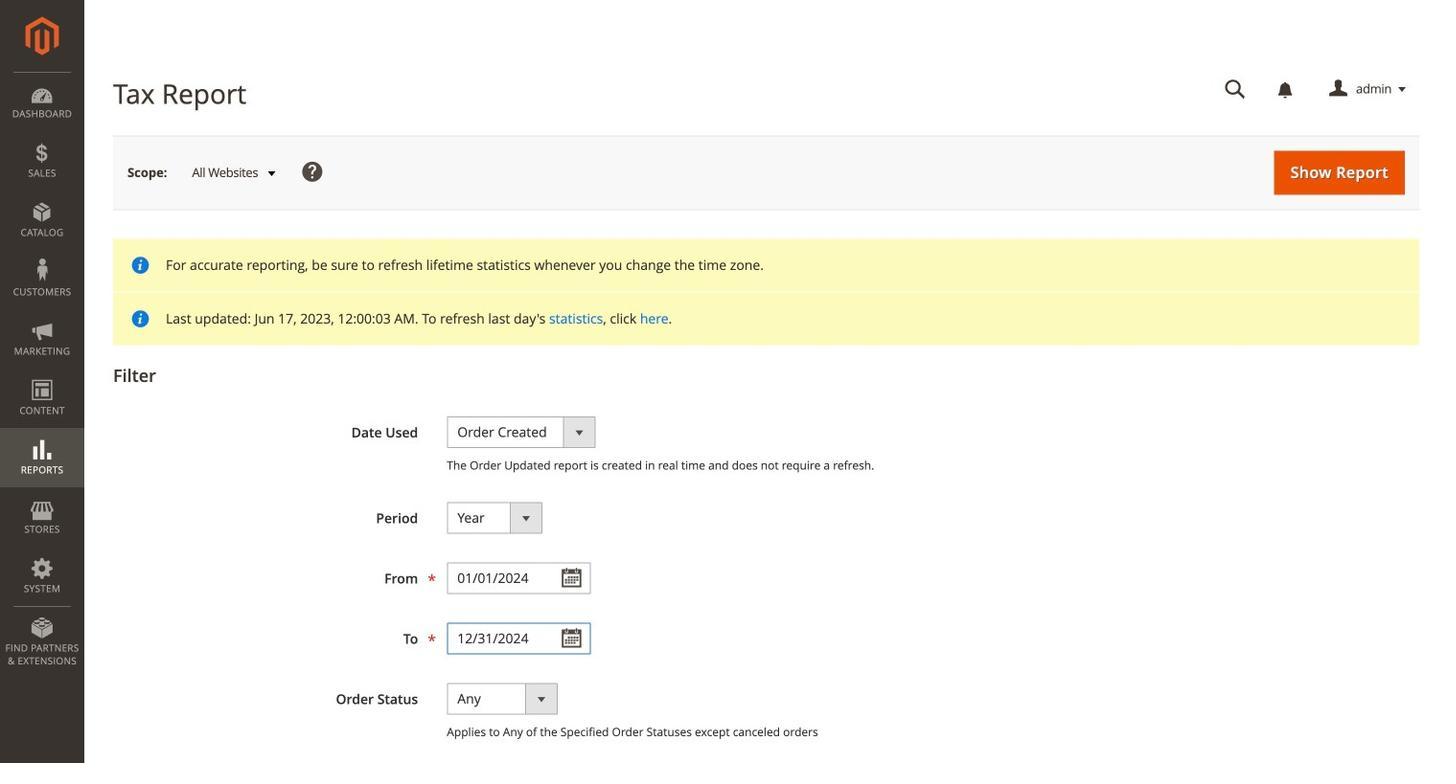 Task type: locate. For each thing, give the bounding box(es) containing it.
magento admin panel image
[[25, 16, 59, 56]]

None text field
[[1211, 73, 1259, 106]]

menu bar
[[0, 72, 84, 678]]

None text field
[[447, 563, 591, 594], [447, 623, 591, 655], [447, 563, 591, 594], [447, 623, 591, 655]]



